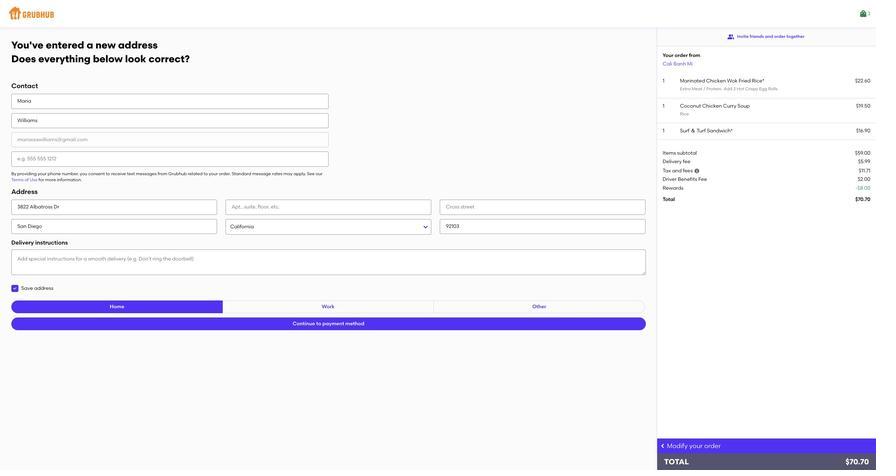 Task type: describe. For each thing, give the bounding box(es) containing it.
1 horizontal spatial to
[[204, 171, 208, 176]]

payment
[[323, 321, 345, 327]]

0 vertical spatial $70.70
[[856, 197, 871, 203]]

Email email field
[[11, 133, 329, 148]]

work button
[[223, 301, 434, 314]]

people icon image
[[728, 33, 735, 40]]

1 horizontal spatial svg image
[[695, 168, 700, 174]]

add
[[724, 87, 733, 91]]

driver
[[663, 177, 677, 183]]

3 button
[[860, 7, 871, 20]]

0 horizontal spatial your
[[38, 171, 47, 176]]

0 horizontal spatial address
[[34, 286, 53, 292]]

cali banh mi link
[[663, 61, 693, 67]]

method
[[346, 321, 365, 327]]

meat
[[692, 87, 703, 91]]

home
[[110, 304, 124, 310]]

Phone telephone field
[[11, 152, 329, 167]]

you
[[80, 171, 87, 176]]

-$8.00
[[856, 185, 871, 191]]

coconut
[[681, 103, 702, 109]]

phone
[[48, 171, 61, 176]]

does
[[11, 53, 36, 65]]

items subtotal
[[663, 150, 697, 156]]

egg
[[760, 87, 768, 91]]

tax
[[663, 168, 671, 174]]

continue
[[293, 321, 315, 327]]

save
[[21, 286, 33, 292]]

sandwich*
[[708, 128, 733, 134]]

order.
[[219, 171, 231, 176]]

1 vertical spatial $70.70
[[846, 458, 870, 467]]

instructions
[[35, 239, 68, 246]]

standard
[[232, 171, 251, 176]]

items
[[663, 150, 676, 156]]

$22.60
[[856, 78, 871, 84]]

chicken for coconut
[[703, 103, 722, 109]]

1 vertical spatial svg image
[[13, 287, 17, 291]]

messages
[[136, 171, 157, 176]]

receive
[[111, 171, 126, 176]]

below
[[93, 53, 123, 65]]

fees
[[683, 168, 693, 174]]

/
[[704, 87, 706, 91]]

1 vertical spatial total
[[665, 458, 689, 467]]

1 horizontal spatial order
[[705, 443, 721, 450]]

$5.99
[[859, 159, 871, 165]]

tax and fees
[[663, 168, 693, 174]]

Zip text field
[[440, 219, 646, 234]]

wok
[[728, 78, 738, 84]]

a
[[87, 39, 93, 51]]

0 horizontal spatial and
[[673, 168, 682, 174]]

＆
[[691, 128, 696, 134]]

marinated chicken wok fried rice*
[[681, 78, 765, 84]]

driver benefits fee
[[663, 177, 708, 183]]

invite
[[738, 34, 749, 39]]

together
[[787, 34, 805, 39]]

save address
[[21, 286, 53, 292]]

chicken for marinated
[[707, 78, 726, 84]]

terms of use link
[[11, 178, 38, 183]]

your
[[663, 52, 674, 58]]

see
[[307, 171, 315, 176]]

$22.60 extra meat / protein add 2 hot crispy egg rolls
[[681, 78, 871, 91]]

invite friends and order together
[[738, 34, 805, 39]]

City text field
[[11, 219, 217, 234]]

Delivery instructions text field
[[11, 250, 646, 275]]

apply.
[[294, 171, 306, 176]]

main navigation navigation
[[0, 0, 877, 28]]

crispy
[[746, 87, 759, 91]]

text
[[127, 171, 135, 176]]

grubhub
[[168, 171, 187, 176]]

soup
[[738, 103, 750, 109]]

delivery for delivery fee
[[663, 159, 682, 165]]

by
[[11, 171, 16, 176]]

mi
[[688, 61, 693, 67]]

use
[[30, 178, 38, 183]]

message
[[252, 171, 271, 176]]

Cross street text field
[[440, 200, 646, 215]]

address
[[11, 188, 38, 196]]

to inside button
[[316, 321, 321, 327]]

you've
[[11, 39, 44, 51]]

$19.50 rice
[[681, 103, 871, 117]]

marinated
[[681, 78, 706, 84]]

1 for coconut chicken curry soup
[[663, 103, 665, 109]]

surf ＆ turf sandwich*
[[681, 128, 733, 134]]

entered
[[46, 39, 84, 51]]

coconut chicken curry soup
[[681, 103, 750, 109]]

providing
[[17, 171, 37, 176]]

2
[[734, 87, 736, 91]]



Task type: vqa. For each thing, say whether or not it's contained in the screenshot.
Delivery instructions text box
yes



Task type: locate. For each thing, give the bounding box(es) containing it.
2 1 from the top
[[663, 103, 665, 109]]

$19.50
[[857, 103, 871, 109]]

0 horizontal spatial delivery
[[11, 239, 34, 246]]

1 vertical spatial address
[[34, 286, 53, 292]]

1 vertical spatial 1
[[663, 103, 665, 109]]

contact
[[11, 82, 38, 90]]

for
[[39, 178, 44, 183]]

other button
[[434, 301, 645, 314]]

to
[[106, 171, 110, 176], [204, 171, 208, 176], [316, 321, 321, 327]]

friends
[[750, 34, 765, 39]]

Address 1 text field
[[11, 200, 217, 215]]

2 horizontal spatial your
[[690, 443, 703, 450]]

0 horizontal spatial order
[[675, 52, 688, 58]]

2 horizontal spatial order
[[775, 34, 786, 39]]

total down rewards
[[663, 197, 675, 203]]

1 vertical spatial delivery
[[11, 239, 34, 246]]

$2.00
[[858, 177, 871, 183]]

order right 'modify'
[[705, 443, 721, 450]]

delivery down items
[[663, 159, 682, 165]]

consent
[[88, 171, 105, 176]]

address
[[118, 39, 158, 51], [34, 286, 53, 292]]

extra
[[681, 87, 691, 91]]

and down delivery fee
[[673, 168, 682, 174]]

1 horizontal spatial and
[[766, 34, 774, 39]]

may
[[284, 171, 293, 176]]

Address 2 text field
[[226, 200, 432, 215]]

rewards
[[663, 185, 684, 191]]

1 horizontal spatial address
[[118, 39, 158, 51]]

banh
[[674, 61, 687, 67]]

terms
[[11, 178, 24, 183]]

to right related
[[204, 171, 208, 176]]

your left order.
[[209, 171, 218, 176]]

1 for surf ＆ turf sandwich*
[[663, 128, 665, 134]]

fee
[[699, 177, 708, 183]]

0 vertical spatial from
[[690, 52, 701, 58]]

$8.00
[[858, 185, 871, 191]]

information.
[[57, 178, 82, 183]]

svg image left 'save'
[[13, 287, 17, 291]]

modify
[[667, 443, 688, 450]]

delivery
[[663, 159, 682, 165], [11, 239, 34, 246]]

our
[[316, 171, 323, 176]]

and right "friends"
[[766, 34, 774, 39]]

subtotal
[[678, 150, 697, 156]]

cali
[[663, 61, 673, 67]]

0 vertical spatial chicken
[[707, 78, 726, 84]]

$11.71
[[859, 168, 871, 174]]

from inside by providing your phone number, you consent to receive text messages from grubhub related to your order. standard message rates may apply. see our terms of use for more information.
[[158, 171, 167, 176]]

1 1 from the top
[[663, 78, 665, 84]]

and inside button
[[766, 34, 774, 39]]

address right 'save'
[[34, 286, 53, 292]]

-
[[856, 185, 858, 191]]

your up 'for'
[[38, 171, 47, 176]]

svg image right "fees"
[[695, 168, 700, 174]]

work
[[322, 304, 335, 310]]

order inside button
[[775, 34, 786, 39]]

surf
[[681, 128, 690, 134]]

0 vertical spatial delivery
[[663, 159, 682, 165]]

other
[[533, 304, 547, 310]]

0 horizontal spatial from
[[158, 171, 167, 176]]

invite friends and order together button
[[728, 30, 805, 43]]

rice*
[[753, 78, 765, 84]]

chicken
[[707, 78, 726, 84], [703, 103, 722, 109]]

chicken down "protein" on the top of the page
[[703, 103, 722, 109]]

2 vertical spatial order
[[705, 443, 721, 450]]

delivery for delivery instructions
[[11, 239, 34, 246]]

0 horizontal spatial svg image
[[13, 287, 17, 291]]

0 vertical spatial total
[[663, 197, 675, 203]]

modify your order
[[667, 443, 721, 450]]

1 horizontal spatial delivery
[[663, 159, 682, 165]]

curry
[[724, 103, 737, 109]]

from left the grubhub
[[158, 171, 167, 176]]

hot
[[737, 87, 745, 91]]

delivery left instructions
[[11, 239, 34, 246]]

0 vertical spatial and
[[766, 34, 774, 39]]

order up banh
[[675, 52, 688, 58]]

to left receive
[[106, 171, 110, 176]]

address up 'look'
[[118, 39, 158, 51]]

address inside you've entered a new address does everything below look correct?
[[118, 39, 158, 51]]

0 vertical spatial address
[[118, 39, 158, 51]]

1 vertical spatial and
[[673, 168, 682, 174]]

svg image
[[660, 444, 666, 449]]

delivery instructions
[[11, 239, 68, 246]]

correct?
[[149, 53, 190, 65]]

1 horizontal spatial your
[[209, 171, 218, 176]]

continue to payment method
[[293, 321, 365, 327]]

benefits
[[678, 177, 698, 183]]

1 left the surf
[[663, 128, 665, 134]]

chicken up "protein" on the top of the page
[[707, 78, 726, 84]]

number,
[[62, 171, 79, 176]]

$16.90
[[857, 128, 871, 134]]

0 vertical spatial svg image
[[695, 168, 700, 174]]

1 left coconut
[[663, 103, 665, 109]]

more
[[45, 178, 56, 183]]

home button
[[11, 301, 223, 314]]

fee
[[683, 159, 691, 165]]

1 for marinated chicken wok fried rice*
[[663, 78, 665, 84]]

total down 'modify'
[[665, 458, 689, 467]]

order inside your order from cali banh mi
[[675, 52, 688, 58]]

of
[[25, 178, 29, 183]]

look
[[125, 53, 146, 65]]

from up mi
[[690, 52, 701, 58]]

from
[[690, 52, 701, 58], [158, 171, 167, 176]]

1
[[663, 78, 665, 84], [663, 103, 665, 109], [663, 128, 665, 134]]

your right 'modify'
[[690, 443, 703, 450]]

rates
[[272, 171, 283, 176]]

protein
[[707, 87, 722, 91]]

1 vertical spatial chicken
[[703, 103, 722, 109]]

3 1 from the top
[[663, 128, 665, 134]]

by providing your phone number, you consent to receive text messages from grubhub related to your order. standard message rates may apply. see our terms of use for more information.
[[11, 171, 323, 183]]

0 horizontal spatial to
[[106, 171, 110, 176]]

from inside your order from cali banh mi
[[690, 52, 701, 58]]

to left "payment"
[[316, 321, 321, 327]]

$59.00
[[856, 150, 871, 156]]

0 vertical spatial 1
[[663, 78, 665, 84]]

you've entered a new address does everything below look correct?
[[11, 39, 190, 65]]

your order from cali banh mi
[[663, 52, 701, 67]]

First name text field
[[11, 94, 329, 109]]

everything
[[38, 53, 91, 65]]

order left together on the right top of page
[[775, 34, 786, 39]]

fried
[[739, 78, 751, 84]]

svg image
[[695, 168, 700, 174], [13, 287, 17, 291]]

related
[[188, 171, 203, 176]]

1 horizontal spatial from
[[690, 52, 701, 58]]

2 vertical spatial 1
[[663, 128, 665, 134]]

1 vertical spatial from
[[158, 171, 167, 176]]

0 vertical spatial order
[[775, 34, 786, 39]]

3
[[868, 11, 871, 17]]

2 horizontal spatial to
[[316, 321, 321, 327]]

Last name text field
[[11, 113, 329, 128]]

rolls
[[769, 87, 778, 91]]

1 vertical spatial order
[[675, 52, 688, 58]]

new
[[96, 39, 116, 51]]

1 down cali
[[663, 78, 665, 84]]



